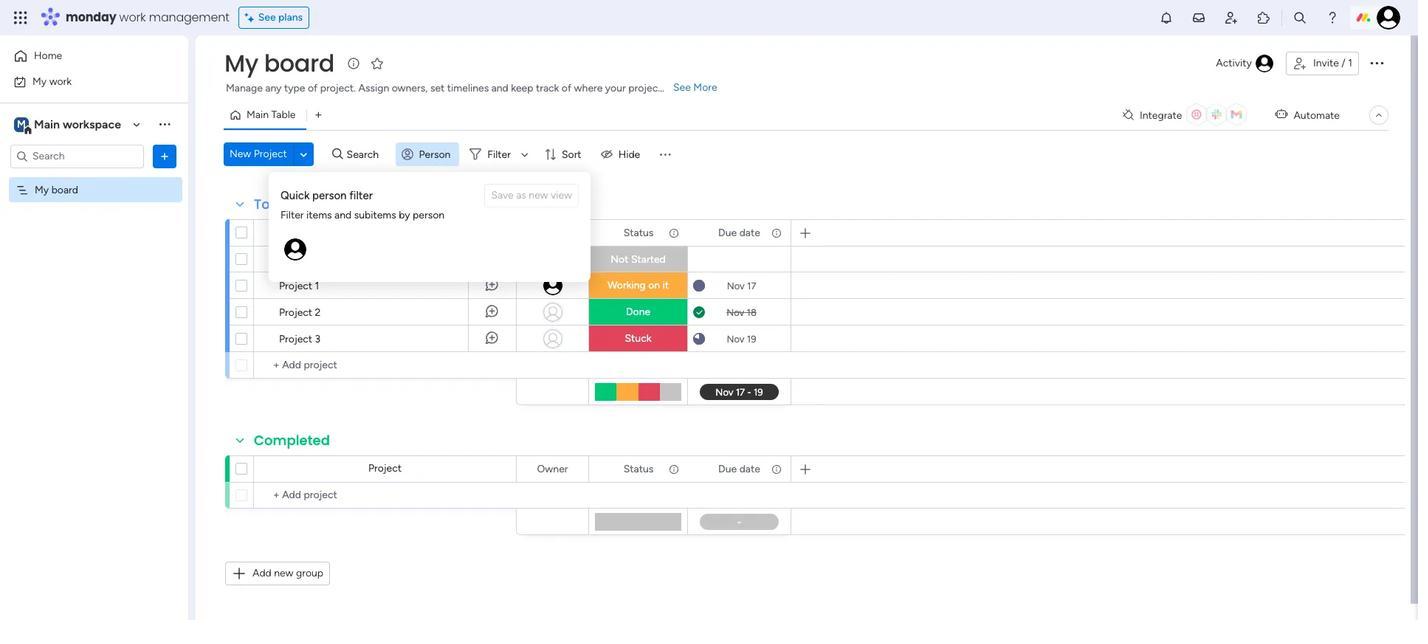 Task type: describe. For each thing, give the bounding box(es) containing it.
0 horizontal spatial and
[[335, 209, 352, 222]]

menu image
[[658, 147, 673, 162]]

subitems
[[354, 209, 396, 222]]

set
[[430, 82, 445, 95]]

do
[[278, 195, 296, 213]]

assign
[[358, 82, 389, 95]]

my inside my work button
[[32, 75, 47, 88]]

0 horizontal spatial person
[[312, 189, 347, 202]]

where
[[574, 82, 603, 95]]

nov for 1
[[727, 280, 745, 291]]

select product image
[[13, 10, 28, 25]]

home button
[[9, 44, 159, 68]]

2
[[315, 306, 321, 319]]

2 of from the left
[[562, 82, 572, 95]]

filter
[[349, 189, 373, 202]]

main workspace
[[34, 117, 121, 131]]

invite members image
[[1224, 10, 1239, 25]]

not
[[611, 253, 629, 266]]

your
[[605, 82, 626, 95]]

working
[[608, 279, 646, 292]]

new
[[274, 567, 294, 580]]

my board inside my board list box
[[35, 184, 78, 196]]

done
[[626, 306, 651, 318]]

dapulse integrations image
[[1123, 110, 1134, 121]]

1 horizontal spatial board
[[264, 47, 335, 80]]

18
[[747, 307, 757, 318]]

more
[[694, 81, 718, 94]]

work for monday
[[119, 9, 146, 26]]

nov for 2
[[727, 307, 745, 318]]

on
[[648, 279, 660, 292]]

main for main workspace
[[34, 117, 60, 131]]

nov 18
[[727, 307, 757, 318]]

group
[[296, 567, 324, 580]]

1 horizontal spatial person
[[413, 209, 445, 222]]

column information image for status
[[668, 463, 680, 475]]

project for project 2
[[279, 306, 312, 319]]

My board field
[[221, 47, 338, 80]]

m
[[17, 118, 26, 130]]

manage
[[226, 82, 263, 95]]

19
[[747, 333, 757, 344]]

automate
[[1294, 109, 1340, 121]]

new inside button
[[230, 148, 251, 160]]

to-do
[[254, 195, 296, 213]]

v2 search image
[[332, 146, 343, 163]]

due date for column information image related to due date
[[719, 463, 761, 475]]

quick person filter
[[281, 189, 373, 202]]

quick
[[281, 189, 310, 202]]

17
[[747, 280, 756, 291]]

manage any type of project. assign owners, set timelines and keep track of where your project stands.
[[226, 82, 697, 95]]

completed
[[254, 431, 330, 450]]

collapse board header image
[[1374, 109, 1385, 121]]

apps image
[[1257, 10, 1272, 25]]

my work
[[32, 75, 72, 88]]

board inside list box
[[51, 184, 78, 196]]

home
[[34, 49, 62, 62]]

not started
[[611, 253, 666, 266]]

column information image for due date
[[771, 463, 783, 475]]

add to favorites image
[[370, 56, 385, 71]]

v2 done deadline image
[[693, 305, 705, 319]]

3
[[315, 333, 321, 346]]

see plans button
[[238, 7, 310, 29]]

project.
[[320, 82, 356, 95]]

see more
[[673, 81, 718, 94]]

/
[[1342, 57, 1346, 69]]

1 of from the left
[[308, 82, 318, 95]]

add
[[253, 567, 272, 580]]

nov 17
[[727, 280, 756, 291]]

angle down image
[[300, 149, 307, 160]]

keep
[[511, 82, 534, 95]]

add new group button
[[225, 562, 330, 586]]

project 2
[[279, 306, 321, 319]]

date for column information image related to due date
[[740, 463, 761, 475]]

management
[[149, 9, 229, 26]]

filter for filter items and subitems by person
[[281, 209, 304, 222]]

activity
[[1216, 57, 1252, 69]]

search everything image
[[1293, 10, 1308, 25]]

column information image for due date
[[771, 227, 783, 239]]

column information image for status
[[668, 227, 680, 239]]

due date field for column information image related to due date
[[715, 461, 764, 477]]

filter for filter
[[488, 148, 511, 161]]

working on it
[[608, 279, 669, 292]]

monday work management
[[66, 9, 229, 26]]

status field for to-do
[[620, 225, 657, 241]]

new project button
[[224, 143, 293, 166]]

project 1
[[279, 280, 319, 292]]

workspace
[[63, 117, 121, 131]]

1 vertical spatial options image
[[157, 149, 172, 164]]

nov 19
[[727, 333, 757, 344]]

table
[[271, 109, 296, 121]]

1 vertical spatial new project
[[279, 253, 337, 266]]

1 horizontal spatial options image
[[1368, 54, 1386, 71]]

project for project 3
[[279, 333, 312, 346]]

Search in workspace field
[[31, 148, 123, 165]]

status field for completed
[[620, 461, 657, 477]]

stands.
[[665, 82, 697, 95]]



Task type: vqa. For each thing, say whether or not it's contained in the screenshot.
First inside "list box"
no



Task type: locate. For each thing, give the bounding box(es) containing it.
column information image
[[668, 227, 680, 239], [771, 463, 783, 475]]

0 vertical spatial board
[[264, 47, 335, 80]]

1 date from the top
[[740, 226, 761, 239]]

to-
[[254, 195, 278, 213]]

workspace options image
[[157, 117, 172, 132]]

due date for due date's column information icon
[[719, 226, 761, 239]]

0 horizontal spatial main
[[34, 117, 60, 131]]

of
[[308, 82, 318, 95], [562, 82, 572, 95]]

1 horizontal spatial column information image
[[771, 463, 783, 475]]

new up project 1
[[279, 253, 301, 266]]

1 vertical spatial + add project text field
[[261, 487, 510, 504]]

2 + add project text field from the top
[[261, 487, 510, 504]]

new
[[230, 148, 251, 160], [279, 253, 301, 266]]

workspace selection element
[[14, 116, 123, 135]]

date
[[740, 226, 761, 239], [740, 463, 761, 475]]

0 horizontal spatial see
[[258, 11, 276, 24]]

see inside button
[[258, 11, 276, 24]]

notifications image
[[1159, 10, 1174, 25]]

2 due date from the top
[[719, 463, 761, 475]]

1
[[1349, 57, 1353, 69], [315, 280, 319, 292]]

filter button
[[464, 143, 534, 166]]

0 horizontal spatial new
[[230, 148, 251, 160]]

status for to-do
[[624, 226, 654, 239]]

items
[[306, 209, 332, 222]]

0 horizontal spatial 1
[[315, 280, 319, 292]]

1 horizontal spatial work
[[119, 9, 146, 26]]

owner
[[537, 463, 568, 475]]

and
[[492, 82, 509, 95], [335, 209, 352, 222]]

1 horizontal spatial and
[[492, 82, 509, 95]]

0 vertical spatial column information image
[[771, 227, 783, 239]]

options image
[[1368, 54, 1386, 71], [157, 149, 172, 164]]

1 due from the top
[[719, 226, 737, 239]]

my down search in workspace field
[[35, 184, 49, 196]]

plans
[[278, 11, 303, 24]]

work down home
[[49, 75, 72, 88]]

0 horizontal spatial options image
[[157, 149, 172, 164]]

2 due from the top
[[719, 463, 737, 475]]

new project down main table button
[[230, 148, 287, 160]]

1 vertical spatial see
[[673, 81, 691, 94]]

sort button
[[538, 143, 591, 166]]

2 vertical spatial nov
[[727, 333, 745, 344]]

0 vertical spatial person
[[312, 189, 347, 202]]

1 vertical spatial work
[[49, 75, 72, 88]]

status
[[624, 226, 654, 239], [624, 463, 654, 475]]

see for see plans
[[258, 11, 276, 24]]

0 vertical spatial date
[[740, 226, 761, 239]]

1 right "/"
[[1349, 57, 1353, 69]]

0 horizontal spatial my board
[[35, 184, 78, 196]]

my
[[224, 47, 258, 80], [32, 75, 47, 88], [35, 184, 49, 196]]

Owner field
[[534, 461, 572, 477]]

show board description image
[[345, 56, 363, 71]]

1 status field from the top
[[620, 225, 657, 241]]

2 due date field from the top
[[715, 461, 764, 477]]

3 nov from the top
[[727, 333, 745, 344]]

it
[[663, 279, 669, 292]]

1 vertical spatial board
[[51, 184, 78, 196]]

1 vertical spatial my board
[[35, 184, 78, 196]]

stuck
[[625, 332, 652, 345]]

see left more
[[673, 81, 691, 94]]

1 vertical spatial column information image
[[668, 463, 680, 475]]

0 horizontal spatial board
[[51, 184, 78, 196]]

invite / 1 button
[[1286, 52, 1360, 75]]

2 status from the top
[[624, 463, 654, 475]]

date for due date's column information icon
[[740, 226, 761, 239]]

autopilot image
[[1276, 105, 1288, 124]]

started
[[631, 253, 666, 266]]

main
[[247, 109, 269, 121], [34, 117, 60, 131]]

0 vertical spatial see
[[258, 11, 276, 24]]

by
[[399, 209, 410, 222]]

person
[[312, 189, 347, 202], [413, 209, 445, 222]]

invite / 1
[[1314, 57, 1353, 69]]

person
[[419, 148, 451, 161]]

board down search in workspace field
[[51, 184, 78, 196]]

nov left 19
[[727, 333, 745, 344]]

of right type
[[308, 82, 318, 95]]

due date field for due date's column information icon
[[715, 225, 764, 241]]

my up manage
[[224, 47, 258, 80]]

my down home
[[32, 75, 47, 88]]

work for my
[[49, 75, 72, 88]]

0 horizontal spatial of
[[308, 82, 318, 95]]

inbox image
[[1192, 10, 1207, 25]]

help image
[[1326, 10, 1340, 25]]

1 up 2
[[315, 280, 319, 292]]

Completed field
[[250, 431, 334, 450]]

0 vertical spatial work
[[119, 9, 146, 26]]

main table button
[[224, 103, 307, 127]]

1 status from the top
[[624, 226, 654, 239]]

my board list box
[[0, 174, 188, 402]]

2 nov from the top
[[727, 307, 745, 318]]

project inside button
[[254, 148, 287, 160]]

arrow down image
[[516, 145, 534, 163]]

0 vertical spatial options image
[[1368, 54, 1386, 71]]

1 horizontal spatial my board
[[224, 47, 335, 80]]

1 vertical spatial due date
[[719, 463, 761, 475]]

work inside button
[[49, 75, 72, 88]]

of right track
[[562, 82, 572, 95]]

see plans
[[258, 11, 303, 24]]

main inside "workspace selection" "element"
[[34, 117, 60, 131]]

and left keep on the top of page
[[492, 82, 509, 95]]

my inside my board list box
[[35, 184, 49, 196]]

person button
[[395, 143, 460, 166]]

my work button
[[9, 70, 159, 93]]

1 vertical spatial status field
[[620, 461, 657, 477]]

1 horizontal spatial main
[[247, 109, 269, 121]]

1 vertical spatial and
[[335, 209, 352, 222]]

project for project
[[368, 462, 402, 475]]

person right by on the top
[[413, 209, 445, 222]]

main inside main table button
[[247, 109, 269, 121]]

Due date field
[[715, 225, 764, 241], [715, 461, 764, 477]]

1 vertical spatial 1
[[315, 280, 319, 292]]

To-do field
[[250, 195, 299, 214]]

0 vertical spatial + add project text field
[[261, 357, 510, 374]]

person up the items
[[312, 189, 347, 202]]

filter inside popup button
[[488, 148, 511, 161]]

1 horizontal spatial of
[[562, 82, 572, 95]]

1 + add project text field from the top
[[261, 357, 510, 374]]

0 vertical spatial nov
[[727, 280, 745, 291]]

nov left 17
[[727, 280, 745, 291]]

0 vertical spatial new
[[230, 148, 251, 160]]

hide button
[[595, 143, 649, 166]]

filter down quick
[[281, 209, 304, 222]]

main table
[[247, 109, 296, 121]]

0 vertical spatial new project
[[230, 148, 287, 160]]

2 status field from the top
[[620, 461, 657, 477]]

0 vertical spatial due
[[719, 226, 737, 239]]

activity button
[[1211, 52, 1280, 75]]

options image down workspace options image
[[157, 149, 172, 164]]

filter items and subitems by person
[[281, 209, 445, 222]]

0 vertical spatial due date field
[[715, 225, 764, 241]]

options image right "/"
[[1368, 54, 1386, 71]]

1 horizontal spatial filter
[[488, 148, 511, 161]]

0 horizontal spatial filter
[[281, 209, 304, 222]]

main for main table
[[247, 109, 269, 121]]

nov
[[727, 280, 745, 291], [727, 307, 745, 318], [727, 333, 745, 344]]

0 vertical spatial filter
[[488, 148, 511, 161]]

my board down search in workspace field
[[35, 184, 78, 196]]

work right monday
[[119, 9, 146, 26]]

see left plans
[[258, 11, 276, 24]]

project for project 1
[[279, 280, 312, 292]]

0 vertical spatial my board
[[224, 47, 335, 80]]

add view image
[[316, 110, 322, 121]]

sort
[[562, 148, 582, 161]]

column information image
[[771, 227, 783, 239], [668, 463, 680, 475]]

main left table at the top left of the page
[[247, 109, 269, 121]]

nov left 18
[[727, 307, 745, 318]]

new project inside new project button
[[230, 148, 287, 160]]

monday
[[66, 9, 116, 26]]

Search field
[[343, 144, 387, 165]]

0 vertical spatial column information image
[[668, 227, 680, 239]]

timelines
[[447, 82, 489, 95]]

Status field
[[620, 225, 657, 241], [620, 461, 657, 477]]

my board
[[224, 47, 335, 80], [35, 184, 78, 196]]

due date
[[719, 226, 761, 239], [719, 463, 761, 475]]

2 date from the top
[[740, 463, 761, 475]]

1 horizontal spatial new
[[279, 253, 301, 266]]

new down main table button
[[230, 148, 251, 160]]

status for completed
[[624, 463, 654, 475]]

any
[[265, 82, 282, 95]]

work
[[119, 9, 146, 26], [49, 75, 72, 88]]

1 horizontal spatial see
[[673, 81, 691, 94]]

and right the items
[[335, 209, 352, 222]]

filter left arrow down icon
[[488, 148, 511, 161]]

new project
[[230, 148, 287, 160], [279, 253, 337, 266]]

type
[[284, 82, 305, 95]]

hide
[[619, 148, 640, 161]]

main right workspace icon
[[34, 117, 60, 131]]

filter
[[488, 148, 511, 161], [281, 209, 304, 222]]

0 vertical spatial 1
[[1349, 57, 1353, 69]]

project
[[629, 82, 662, 95]]

add new group
[[253, 567, 324, 580]]

board up type
[[264, 47, 335, 80]]

1 vertical spatial column information image
[[771, 463, 783, 475]]

1 vertical spatial date
[[740, 463, 761, 475]]

new project up project 1
[[279, 253, 337, 266]]

1 due date field from the top
[[715, 225, 764, 241]]

0 horizontal spatial column information image
[[668, 227, 680, 239]]

see more link
[[672, 80, 719, 95]]

+ Add project text field
[[261, 357, 510, 374], [261, 487, 510, 504]]

project
[[254, 148, 287, 160], [303, 253, 337, 266], [279, 280, 312, 292], [279, 306, 312, 319], [279, 333, 312, 346], [368, 462, 402, 475]]

1 due date from the top
[[719, 226, 761, 239]]

jacob simon image
[[1377, 6, 1401, 30]]

1 horizontal spatial 1
[[1349, 57, 1353, 69]]

track
[[536, 82, 559, 95]]

0 horizontal spatial work
[[49, 75, 72, 88]]

1 inside button
[[1349, 57, 1353, 69]]

project 3
[[279, 333, 321, 346]]

integrate
[[1140, 109, 1183, 121]]

1 vertical spatial new
[[279, 253, 301, 266]]

1 nov from the top
[[727, 280, 745, 291]]

due
[[719, 226, 737, 239], [719, 463, 737, 475]]

1 vertical spatial nov
[[727, 307, 745, 318]]

1 vertical spatial due
[[719, 463, 737, 475]]

0 vertical spatial status field
[[620, 225, 657, 241]]

owners,
[[392, 82, 428, 95]]

my board up any
[[224, 47, 335, 80]]

0 vertical spatial status
[[624, 226, 654, 239]]

invite
[[1314, 57, 1339, 69]]

1 vertical spatial filter
[[281, 209, 304, 222]]

1 horizontal spatial column information image
[[771, 227, 783, 239]]

option
[[0, 176, 188, 179]]

1 vertical spatial due date field
[[715, 461, 764, 477]]

workspace image
[[14, 116, 29, 133]]

0 vertical spatial due date
[[719, 226, 761, 239]]

0 horizontal spatial column information image
[[668, 463, 680, 475]]

1 vertical spatial status
[[624, 463, 654, 475]]

1 vertical spatial person
[[413, 209, 445, 222]]

0 vertical spatial and
[[492, 82, 509, 95]]

see for see more
[[673, 81, 691, 94]]



